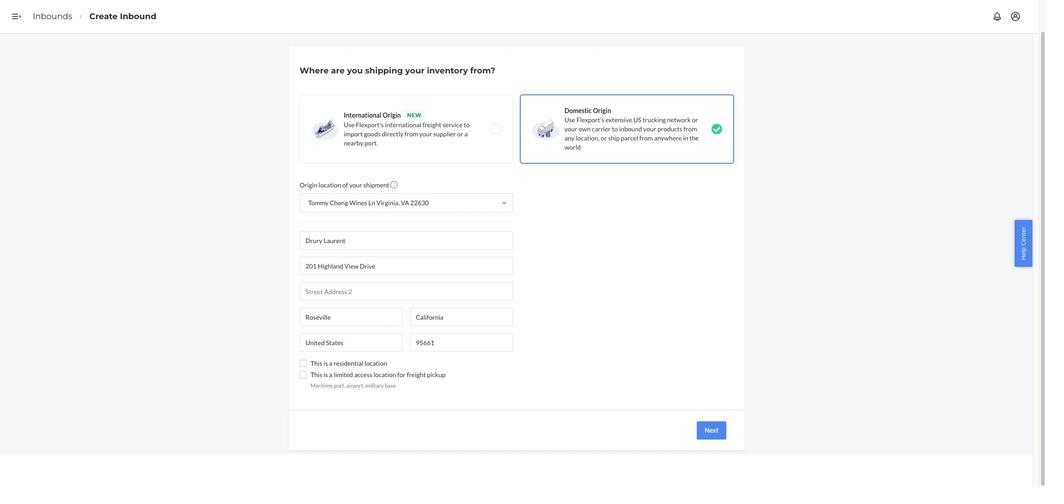 Task type: describe. For each thing, give the bounding box(es) containing it.
new
[[407, 112, 422, 119]]

the
[[690, 134, 699, 142]]

pickup
[[427, 371, 446, 379]]

from?
[[470, 66, 496, 76]]

limited
[[334, 371, 353, 379]]

help
[[1020, 247, 1028, 260]]

open navigation image
[[11, 11, 22, 22]]

State text field
[[410, 308, 513, 326]]

shipping
[[365, 66, 403, 76]]

ship
[[608, 134, 620, 142]]

create inbound
[[89, 11, 156, 21]]

next
[[705, 427, 719, 434]]

inbounds
[[33, 11, 72, 21]]

help center button
[[1015, 220, 1033, 267]]

a for this is a residential location
[[329, 359, 332, 367]]

City text field
[[300, 308, 403, 326]]

create inbound link
[[89, 11, 156, 21]]

to inside the domestic origin use flexport's extensive us trucking network or your own carrier to inbound your products from any location, or ship parcel from anywhere in the world
[[612, 125, 618, 133]]

center
[[1020, 227, 1028, 246]]

in
[[683, 134, 688, 142]]

2 horizontal spatial or
[[692, 116, 698, 124]]

access
[[354, 371, 372, 379]]

carrier
[[592, 125, 611, 133]]

us
[[634, 116, 642, 124]]

network
[[667, 116, 691, 124]]

where
[[300, 66, 329, 76]]

residential
[[334, 359, 363, 367]]

breadcrumbs navigation
[[26, 3, 164, 30]]

maritime
[[311, 382, 333, 389]]

trucking
[[643, 116, 666, 124]]

origin for international
[[383, 111, 401, 119]]

you
[[347, 66, 363, 76]]

any
[[565, 134, 575, 142]]

this is a residential location
[[311, 359, 387, 367]]

your up any
[[565, 125, 578, 133]]

a for this is a limited access location for freight pickup
[[329, 371, 332, 379]]

goods
[[364, 130, 381, 138]]

freight inside the use flexport's international freight service to import goods directly from your supplier or a nearby port.
[[423, 121, 441, 129]]

from inside the use flexport's international freight service to import goods directly from your supplier or a nearby port.
[[405, 130, 418, 138]]

create
[[89, 11, 118, 21]]

maritime port, airport, military base
[[311, 382, 396, 389]]

ln
[[368, 199, 375, 207]]

parcel
[[621, 134, 638, 142]]

use inside the use flexport's international freight service to import goods directly from your supplier or a nearby port.
[[344, 121, 355, 129]]

chong
[[330, 199, 348, 207]]

domestic origin use flexport's extensive us trucking network or your own carrier to inbound your products from any location, or ship parcel from anywhere in the world
[[565, 107, 699, 151]]

your down trucking
[[644, 125, 656, 133]]

0 vertical spatial location
[[319, 181, 341, 189]]

your right of
[[349, 181, 362, 189]]

1 vertical spatial freight
[[407, 371, 426, 379]]

this for this is a residential location
[[311, 359, 322, 367]]

military
[[365, 382, 384, 389]]

directly
[[382, 130, 403, 138]]

inbound
[[619, 125, 642, 133]]

origin location of your shipment
[[300, 181, 389, 189]]

international
[[344, 111, 382, 119]]

Street Address text field
[[300, 257, 513, 275]]

airport,
[[346, 382, 364, 389]]

this is a limited access location for freight pickup
[[311, 371, 446, 379]]



Task type: locate. For each thing, give the bounding box(es) containing it.
from up the
[[684, 125, 697, 133]]

Street Address 2 text field
[[300, 282, 513, 301]]

base
[[385, 382, 396, 389]]

a right supplier
[[465, 130, 468, 138]]

freight right for
[[407, 371, 426, 379]]

from
[[684, 125, 697, 133], [405, 130, 418, 138], [640, 134, 653, 142]]

where are you shipping your inventory from?
[[300, 66, 496, 76]]

shipment
[[363, 181, 389, 189]]

extensive
[[606, 116, 632, 124]]

your inside the use flexport's international freight service to import goods directly from your supplier or a nearby port.
[[419, 130, 432, 138]]

0 vertical spatial this
[[311, 359, 322, 367]]

a left residential
[[329, 359, 332, 367]]

First & Last Name text field
[[300, 231, 513, 249]]

your left supplier
[[419, 130, 432, 138]]

international
[[385, 121, 421, 129]]

0 horizontal spatial origin
[[300, 181, 317, 189]]

flexport's
[[577, 116, 604, 124]]

2 vertical spatial location
[[374, 371, 396, 379]]

next button
[[697, 422, 727, 440]]

origin up flexport's
[[593, 107, 611, 114]]

service
[[443, 121, 463, 129]]

domestic
[[565, 107, 592, 114]]

use up import
[[344, 121, 355, 129]]

1 is from the top
[[324, 359, 328, 367]]

are
[[331, 66, 345, 76]]

check circle image
[[712, 124, 722, 135]]

0 horizontal spatial or
[[457, 130, 463, 138]]

2 horizontal spatial from
[[684, 125, 697, 133]]

products
[[658, 125, 683, 133]]

to up ship
[[612, 125, 618, 133]]

0 horizontal spatial use
[[344, 121, 355, 129]]

location up base
[[374, 371, 396, 379]]

location,
[[576, 134, 600, 142]]

to right service
[[464, 121, 470, 129]]

use
[[565, 116, 575, 124], [344, 121, 355, 129]]

1 horizontal spatial or
[[601, 134, 607, 142]]

origin up international
[[383, 111, 401, 119]]

use flexport's international freight service to import goods directly from your supplier or a nearby port.
[[344, 121, 470, 147]]

0 vertical spatial freight
[[423, 121, 441, 129]]

22630
[[410, 199, 429, 207]]

0 vertical spatial a
[[465, 130, 468, 138]]

to inside the use flexport's international freight service to import goods directly from your supplier or a nearby port.
[[464, 121, 470, 129]]

world
[[565, 143, 581, 151]]

freight
[[423, 121, 441, 129], [407, 371, 426, 379]]

help center
[[1020, 227, 1028, 260]]

for
[[397, 371, 406, 379]]

your
[[405, 66, 425, 76], [565, 125, 578, 133], [644, 125, 656, 133], [419, 130, 432, 138], [349, 181, 362, 189]]

a
[[465, 130, 468, 138], [329, 359, 332, 367], [329, 371, 332, 379]]

origin
[[593, 107, 611, 114], [383, 111, 401, 119], [300, 181, 317, 189]]

a inside the use flexport's international freight service to import goods directly from your supplier or a nearby port.
[[465, 130, 468, 138]]

or down service
[[457, 130, 463, 138]]

2 this from the top
[[311, 371, 322, 379]]

0 horizontal spatial from
[[405, 130, 418, 138]]

import
[[344, 130, 363, 138]]

location
[[319, 181, 341, 189], [365, 359, 387, 367], [374, 371, 396, 379]]

Country text field
[[300, 333, 403, 352]]

freight up supplier
[[423, 121, 441, 129]]

from down international
[[405, 130, 418, 138]]

2 is from the top
[[324, 371, 328, 379]]

tommy chong wines ln virginia, va 22630
[[308, 199, 429, 207]]

your right shipping
[[405, 66, 425, 76]]

2 horizontal spatial origin
[[593, 107, 611, 114]]

this
[[311, 359, 322, 367], [311, 371, 322, 379]]

ZIP Code text field
[[410, 333, 513, 352]]

use inside the domestic origin use flexport's extensive us trucking network or your own carrier to inbound your products from any location, or ship parcel from anywhere in the world
[[565, 116, 575, 124]]

1 vertical spatial is
[[324, 371, 328, 379]]

or right network
[[692, 116, 698, 124]]

location up this is a limited access location for freight pickup
[[365, 359, 387, 367]]

1 horizontal spatial to
[[612, 125, 618, 133]]

anywhere
[[654, 134, 682, 142]]

to
[[464, 121, 470, 129], [612, 125, 618, 133]]

0 horizontal spatial to
[[464, 121, 470, 129]]

a left limited
[[329, 371, 332, 379]]

tommy
[[308, 199, 329, 207]]

origin inside the domestic origin use flexport's extensive us trucking network or your own carrier to inbound your products from any location, or ship parcel from anywhere in the world
[[593, 107, 611, 114]]

port.
[[365, 139, 378, 147]]

port,
[[334, 382, 345, 389]]

open notifications image
[[992, 11, 1003, 22]]

origin up tommy
[[300, 181, 317, 189]]

this for this is a limited access location for freight pickup
[[311, 371, 322, 379]]

use down domestic
[[565, 116, 575, 124]]

inventory
[[427, 66, 468, 76]]

or
[[692, 116, 698, 124], [457, 130, 463, 138], [601, 134, 607, 142]]

None checkbox
[[300, 371, 307, 379]]

flexport's
[[356, 121, 384, 129]]

1 vertical spatial a
[[329, 359, 332, 367]]

1 horizontal spatial from
[[640, 134, 653, 142]]

1 this from the top
[[311, 359, 322, 367]]

supplier
[[433, 130, 456, 138]]

inbounds link
[[33, 11, 72, 21]]

1 vertical spatial location
[[365, 359, 387, 367]]

origin for domestic
[[593, 107, 611, 114]]

1 vertical spatial this
[[311, 371, 322, 379]]

1 horizontal spatial use
[[565, 116, 575, 124]]

wines
[[349, 199, 367, 207]]

inbound
[[120, 11, 156, 21]]

2 vertical spatial a
[[329, 371, 332, 379]]

from right parcel
[[640, 134, 653, 142]]

location left of
[[319, 181, 341, 189]]

or inside the use flexport's international freight service to import goods directly from your supplier or a nearby port.
[[457, 130, 463, 138]]

is for residential
[[324, 359, 328, 367]]

nearby
[[344, 139, 363, 147]]

is for limited
[[324, 371, 328, 379]]

of
[[342, 181, 348, 189]]

own
[[579, 125, 591, 133]]

None checkbox
[[300, 360, 307, 367]]

virginia,
[[376, 199, 400, 207]]

1 horizontal spatial origin
[[383, 111, 401, 119]]

is
[[324, 359, 328, 367], [324, 371, 328, 379]]

0 vertical spatial is
[[324, 359, 328, 367]]

international origin
[[344, 111, 401, 119]]

va
[[401, 199, 409, 207]]

or down 'carrier'
[[601, 134, 607, 142]]

open account menu image
[[1010, 11, 1021, 22]]



Task type: vqa. For each thing, say whether or not it's contained in the screenshot.
Storage.
no



